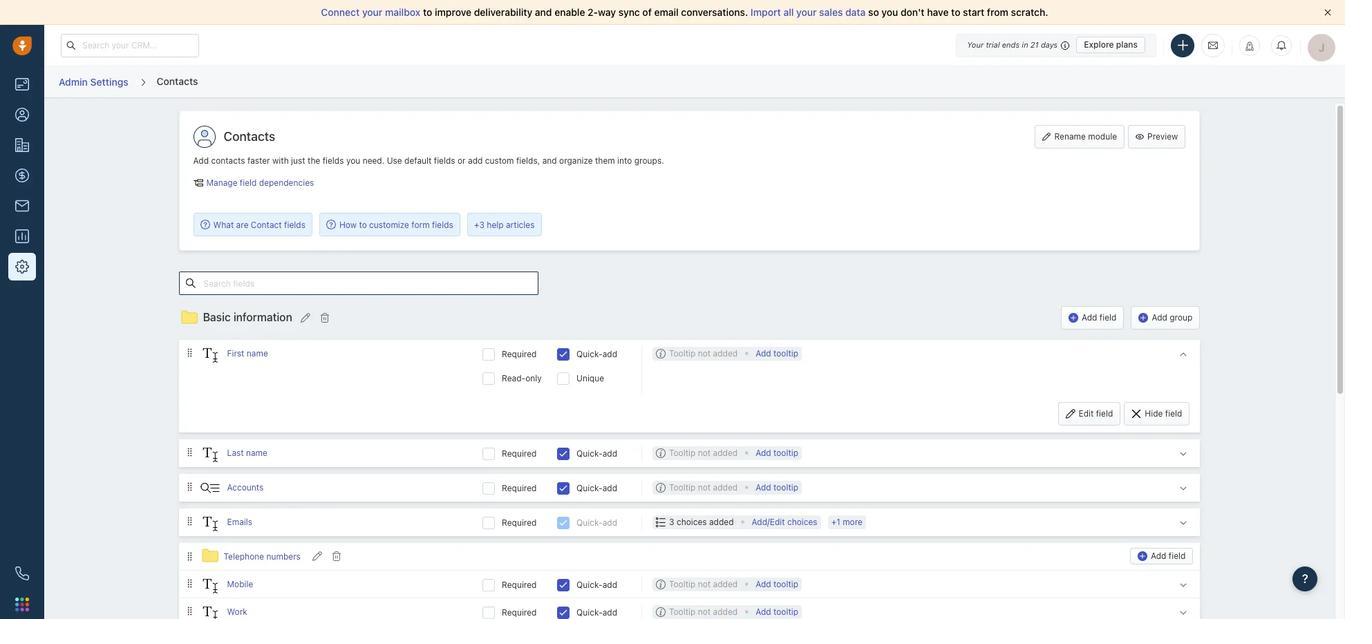 Task type: describe. For each thing, give the bounding box(es) containing it.
ui drag handle image for mobile
[[186, 578, 194, 589]]

form text image for first name
[[199, 345, 220, 366]]

group
[[1170, 312, 1193, 323]]

tooltip for accounts
[[669, 482, 696, 493]]

help
[[487, 220, 504, 230]]

what are contact fields
[[213, 220, 305, 230]]

admin settings
[[59, 76, 128, 88]]

required for first name
[[502, 349, 537, 359]]

have
[[927, 6, 949, 18]]

choices for add/edit
[[787, 517, 817, 527]]

way
[[598, 6, 616, 18]]

quick-add for accounts
[[576, 483, 617, 493]]

add/edit
[[752, 517, 785, 527]]

1 horizontal spatial to
[[423, 6, 432, 18]]

tooltip not added for work
[[669, 607, 738, 617]]

explore plans link
[[1076, 37, 1145, 53]]

more
[[843, 517, 863, 527]]

add contacts faster with just the fields you need. use default fields or add custom fields, and organize them into groups.
[[193, 156, 664, 166]]

1 vertical spatial you
[[346, 156, 360, 166]]

ui drag handle image for telephone numbers
[[186, 551, 194, 562]]

connect your mailbox link
[[321, 6, 423, 18]]

add group
[[1152, 312, 1193, 323]]

days
[[1041, 40, 1058, 49]]

from
[[987, 6, 1008, 18]]

fields right the
[[323, 156, 344, 166]]

add tooltip for accounts
[[756, 482, 798, 493]]

connect
[[321, 6, 360, 18]]

settings
[[90, 76, 128, 88]]

fields right 'contact'
[[284, 220, 305, 230]]

unique
[[576, 373, 604, 384]]

what's new image
[[1245, 41, 1254, 51]]

+3 help articles button
[[467, 213, 542, 237]]

work link
[[227, 607, 247, 617]]

dependencies
[[259, 178, 314, 188]]

add for emails
[[602, 518, 617, 528]]

organize
[[559, 156, 593, 166]]

work
[[227, 607, 247, 617]]

admin
[[59, 76, 88, 88]]

how
[[339, 220, 357, 230]]

are
[[236, 220, 248, 230]]

how to customize form fields
[[339, 220, 453, 230]]

3 choices added
[[669, 517, 734, 527]]

conversations.
[[681, 6, 748, 18]]

add field for right add field button
[[1151, 551, 1186, 561]]

21
[[1030, 40, 1039, 49]]

in
[[1022, 40, 1028, 49]]

tooltip for last name
[[773, 448, 798, 458]]

phone image
[[15, 567, 29, 581]]

quick-add for emails
[[576, 518, 617, 528]]

quick- for accounts
[[576, 483, 602, 493]]

add tooltip link for last name
[[756, 446, 798, 460]]

manage
[[206, 178, 237, 188]]

telephone numbers link
[[224, 551, 301, 563]]

ui drag handle image for accounts
[[186, 482, 194, 492]]

add/edit choices
[[752, 517, 817, 527]]

required for last name
[[502, 448, 537, 459]]

tooltip for work
[[669, 607, 696, 617]]

add/edit choices link
[[752, 516, 817, 529]]

added for first name
[[713, 348, 738, 359]]

required for mobile
[[502, 580, 537, 590]]

just
[[291, 156, 305, 166]]

first name
[[227, 348, 268, 359]]

into
[[617, 156, 632, 166]]

or
[[458, 156, 466, 166]]

explore
[[1084, 39, 1114, 50]]

so
[[868, 6, 879, 18]]

tooltip for accounts
[[773, 482, 798, 493]]

your trial ends in 21 days
[[967, 40, 1058, 49]]

quick-add for work
[[576, 607, 617, 618]]

form text image for emails
[[199, 513, 220, 534]]

tooltip for last name
[[669, 448, 696, 458]]

tooltip for first name
[[773, 348, 798, 359]]

rename
[[1054, 131, 1086, 142]]

hide field button
[[1124, 402, 1190, 426]]

information
[[233, 311, 292, 323]]

with
[[272, 156, 289, 166]]

+3 help articles
[[474, 220, 535, 230]]

plans
[[1116, 39, 1138, 50]]

enable
[[554, 6, 585, 18]]

what
[[213, 220, 234, 230]]

form
[[411, 220, 430, 230]]

tooltip for mobile
[[773, 579, 798, 589]]

freshworks switcher image
[[15, 598, 29, 612]]

data
[[845, 6, 866, 18]]

0 vertical spatial and
[[535, 6, 552, 18]]

manage field dependencies link
[[193, 177, 321, 189]]

import all your sales data link
[[751, 6, 868, 18]]

add tooltip for first name
[[756, 348, 798, 359]]

add tooltip link for first name
[[756, 347, 798, 361]]

tooltip not added for mobile
[[669, 579, 738, 589]]

default
[[404, 156, 432, 166]]

+1 more
[[831, 517, 863, 527]]

mobile
[[227, 579, 253, 589]]

all
[[783, 6, 794, 18]]

read-only
[[502, 373, 542, 384]]

sales
[[819, 6, 843, 18]]

customize
[[369, 220, 409, 230]]

improve
[[435, 6, 471, 18]]

form text image for last name
[[199, 444, 220, 465]]

add tooltip link for accounts
[[756, 481, 798, 495]]

tooltip not added for last name
[[669, 448, 738, 458]]

added for last name
[[713, 448, 738, 458]]

first
[[227, 348, 244, 359]]

ui drag handle image for emails
[[186, 516, 194, 527]]

ends
[[1002, 40, 1020, 49]]

only
[[525, 373, 542, 384]]

1 horizontal spatial add field button
[[1130, 548, 1193, 565]]

connect your mailbox to improve deliverability and enable 2-way sync of email conversations. import all your sales data so you don't have to start from scratch.
[[321, 6, 1048, 18]]

1 horizontal spatial contacts
[[224, 129, 275, 144]]

tooltip not added for first name
[[669, 348, 738, 359]]

them
[[595, 156, 615, 166]]

last
[[227, 448, 244, 458]]

mobile link
[[227, 579, 253, 589]]

close image
[[1324, 9, 1331, 16]]



Task type: locate. For each thing, give the bounding box(es) containing it.
4 tooltip from the top
[[773, 579, 798, 589]]

1 vertical spatial and
[[542, 156, 557, 166]]

you left need.
[[346, 156, 360, 166]]

add tooltip for last name
[[756, 448, 798, 458]]

hide field
[[1145, 408, 1182, 419]]

required for accounts
[[502, 483, 537, 493]]

mailbox
[[385, 6, 420, 18]]

form text image for mobile
[[199, 576, 220, 596]]

1 ui drag handle image from the top
[[186, 482, 194, 492]]

ui drag handle image left telephone
[[186, 551, 194, 562]]

form text image left emails link
[[199, 513, 220, 534]]

use
[[387, 156, 402, 166]]

contacts down search your crm... text field
[[157, 75, 198, 87]]

edit field button
[[1058, 402, 1121, 426]]

3 tooltip not added from the top
[[669, 482, 738, 493]]

1 horizontal spatial your
[[796, 6, 817, 18]]

4 tooltip from the top
[[669, 579, 696, 589]]

tooltip for first name
[[669, 348, 696, 359]]

2 form text image from the top
[[199, 576, 220, 596]]

form text image
[[199, 345, 220, 366], [199, 576, 220, 596], [199, 603, 220, 619]]

2 your from the left
[[796, 6, 817, 18]]

3 ui drag handle image from the top
[[186, 578, 194, 589]]

0 vertical spatial add field
[[1082, 312, 1117, 323]]

0 horizontal spatial choices
[[677, 517, 707, 527]]

ui drag handle image left mobile
[[186, 578, 194, 589]]

+3 help articles link
[[474, 219, 535, 231]]

add tooltip link for work
[[756, 605, 798, 619]]

add for work
[[602, 607, 617, 618]]

emails link
[[227, 517, 252, 527]]

4 tooltip not added from the top
[[669, 579, 738, 589]]

what are contact fields link
[[200, 219, 305, 231]]

name right last
[[246, 448, 267, 458]]

3
[[669, 517, 674, 527]]

read-
[[502, 373, 525, 384]]

add field button
[[1061, 306, 1124, 330], [1130, 548, 1193, 565]]

add field for add field button to the left
[[1082, 312, 1117, 323]]

not for mobile
[[698, 579, 711, 589]]

choices
[[677, 517, 707, 527], [787, 517, 817, 527]]

1 vertical spatial add field button
[[1130, 548, 1193, 565]]

name right first
[[247, 348, 268, 359]]

import
[[751, 6, 781, 18]]

0 horizontal spatial to
[[359, 220, 367, 230]]

name for last name
[[246, 448, 267, 458]]

add for accounts
[[602, 483, 617, 493]]

4 add tooltip from the top
[[756, 579, 798, 589]]

not for first name
[[698, 348, 711, 359]]

2 vertical spatial form text image
[[199, 603, 220, 619]]

quick-add for first name
[[576, 349, 617, 359]]

4 quick- from the top
[[576, 518, 602, 528]]

numbers
[[266, 551, 301, 562]]

trial
[[986, 40, 1000, 49]]

ui drag handle image left work 'link'
[[186, 606, 194, 616]]

your right all
[[796, 6, 817, 18]]

added for mobile
[[713, 579, 738, 589]]

5 quick- from the top
[[576, 580, 602, 590]]

form text image left "mobile" link
[[199, 576, 220, 596]]

accounts
[[227, 482, 264, 493]]

add tooltip for work
[[756, 607, 798, 617]]

you
[[882, 6, 898, 18], [346, 156, 360, 166]]

1 required from the top
[[502, 349, 537, 359]]

quick-add for last name
[[576, 448, 617, 459]]

add for first name
[[602, 349, 617, 359]]

add tooltip link
[[756, 347, 798, 361], [756, 446, 798, 460], [756, 481, 798, 495], [756, 578, 798, 592], [756, 605, 798, 619]]

1 tooltip not added from the top
[[669, 348, 738, 359]]

and
[[535, 6, 552, 18], [542, 156, 557, 166]]

how to customize form fields link
[[326, 219, 453, 231]]

3 quick-add from the top
[[576, 483, 617, 493]]

fields left or
[[434, 156, 455, 166]]

choices left the +1
[[787, 517, 817, 527]]

0 vertical spatial form text image
[[199, 345, 220, 366]]

5 tooltip from the top
[[773, 607, 798, 617]]

ui drag handle image left first
[[186, 348, 194, 358]]

module
[[1088, 131, 1117, 142]]

3 ui drag handle image from the top
[[186, 516, 194, 527]]

0 horizontal spatial add field button
[[1061, 306, 1124, 330]]

to left the start
[[951, 6, 960, 18]]

added for accounts
[[713, 482, 738, 493]]

to right "how" at the left top of the page
[[359, 220, 367, 230]]

2 tooltip not added from the top
[[669, 448, 738, 458]]

4 ui drag handle image from the top
[[186, 606, 194, 616]]

tooltip for mobile
[[669, 579, 696, 589]]

1 horizontal spatial choices
[[787, 517, 817, 527]]

form text image left work 'link'
[[199, 603, 220, 619]]

edit
[[1079, 408, 1094, 419]]

3 not from the top
[[698, 482, 711, 493]]

+1
[[831, 517, 840, 527]]

5 required from the top
[[502, 580, 537, 590]]

you right the so
[[882, 6, 898, 18]]

form text image left last
[[199, 444, 220, 465]]

add tooltip link for mobile
[[756, 578, 798, 592]]

2 choices from the left
[[787, 517, 817, 527]]

3 add tooltip from the top
[[756, 482, 798, 493]]

3 form text image from the top
[[199, 603, 220, 619]]

hide
[[1145, 408, 1163, 419]]

quick-add for mobile
[[576, 580, 617, 590]]

field inside manage field dependencies link
[[240, 178, 257, 188]]

ui drag handle image left last
[[186, 447, 194, 457]]

quick- for work
[[576, 607, 602, 618]]

fields right form
[[432, 220, 453, 230]]

1 quick- from the top
[[576, 349, 602, 359]]

2 ui drag handle image from the top
[[186, 551, 194, 562]]

field inside edit field button
[[1096, 408, 1113, 419]]

not for work
[[698, 607, 711, 617]]

contacts up faster
[[224, 129, 275, 144]]

choices right 3
[[677, 517, 707, 527]]

scratch.
[[1011, 6, 1048, 18]]

fields,
[[516, 156, 540, 166]]

quick-
[[576, 349, 602, 359], [576, 448, 602, 459], [576, 483, 602, 493], [576, 518, 602, 528], [576, 580, 602, 590], [576, 607, 602, 618]]

email
[[654, 6, 679, 18]]

2 add tooltip link from the top
[[756, 446, 798, 460]]

4 add tooltip link from the top
[[756, 578, 798, 592]]

form auto_complete image
[[199, 478, 220, 498]]

required for emails
[[502, 518, 537, 528]]

sync
[[618, 6, 640, 18]]

last name link
[[227, 448, 267, 458]]

1 vertical spatial add field
[[1151, 551, 1186, 561]]

added for emails
[[709, 517, 734, 527]]

2 tooltip from the top
[[773, 448, 798, 458]]

not for last name
[[698, 448, 711, 458]]

0 horizontal spatial add field
[[1082, 312, 1117, 323]]

ui drag handle image left emails
[[186, 516, 194, 527]]

quick- for mobile
[[576, 580, 602, 590]]

0 horizontal spatial you
[[346, 156, 360, 166]]

2 required from the top
[[502, 448, 537, 459]]

3 add tooltip link from the top
[[756, 481, 798, 495]]

0 vertical spatial you
[[882, 6, 898, 18]]

6 required from the top
[[502, 607, 537, 618]]

2 quick-add from the top
[[576, 448, 617, 459]]

ui drag handle image for work
[[186, 606, 194, 616]]

your
[[967, 40, 984, 49]]

6 quick- from the top
[[576, 607, 602, 618]]

name for first name
[[247, 348, 268, 359]]

add inside add group "button"
[[1152, 312, 1167, 323]]

add
[[193, 156, 209, 166], [1082, 312, 1097, 323], [1152, 312, 1167, 323], [756, 348, 771, 359], [756, 448, 771, 458], [756, 482, 771, 493], [1151, 551, 1166, 561], [756, 579, 771, 589], [756, 607, 771, 617]]

and left enable
[[535, 6, 552, 18]]

first name link
[[227, 348, 268, 359]]

quick- for emails
[[576, 518, 602, 528]]

0 horizontal spatial contacts
[[157, 75, 198, 87]]

add group button
[[1131, 306, 1200, 330]]

name
[[247, 348, 268, 359], [246, 448, 267, 458]]

3 quick- from the top
[[576, 483, 602, 493]]

form text image left first
[[199, 345, 220, 366]]

groups.
[[634, 156, 664, 166]]

faster
[[247, 156, 270, 166]]

Search your CRM... text field
[[61, 34, 199, 57]]

form text image for work
[[199, 603, 220, 619]]

1 vertical spatial contacts
[[224, 129, 275, 144]]

4 not from the top
[[698, 579, 711, 589]]

choices for 3
[[677, 517, 707, 527]]

0 vertical spatial ui drag handle image
[[186, 482, 194, 492]]

5 quick-add from the top
[[576, 580, 617, 590]]

required
[[502, 349, 537, 359], [502, 448, 537, 459], [502, 483, 537, 493], [502, 518, 537, 528], [502, 580, 537, 590], [502, 607, 537, 618]]

contact
[[251, 220, 282, 230]]

1 tooltip from the top
[[773, 348, 798, 359]]

ui drag handle image for last name
[[186, 447, 194, 457]]

field
[[240, 178, 257, 188], [1100, 312, 1117, 323], [1096, 408, 1113, 419], [1165, 408, 1182, 419], [1169, 551, 1186, 561]]

1 not from the top
[[698, 348, 711, 359]]

2 add tooltip from the top
[[756, 448, 798, 458]]

send email image
[[1208, 39, 1218, 51]]

quick- for last name
[[576, 448, 602, 459]]

2 not from the top
[[698, 448, 711, 458]]

1 choices from the left
[[677, 517, 707, 527]]

basic
[[203, 311, 231, 323]]

not
[[698, 348, 711, 359], [698, 448, 711, 458], [698, 482, 711, 493], [698, 579, 711, 589], [698, 607, 711, 617]]

rename module
[[1054, 131, 1117, 142]]

tooltip not added
[[669, 348, 738, 359], [669, 448, 738, 458], [669, 482, 738, 493], [669, 579, 738, 589], [669, 607, 738, 617]]

custom
[[485, 156, 514, 166]]

2 ui drag handle image from the top
[[186, 447, 194, 457]]

1 ui drag handle image from the top
[[186, 348, 194, 358]]

quick- for first name
[[576, 349, 602, 359]]

2 form text image from the top
[[199, 513, 220, 534]]

rename module button
[[1035, 125, 1125, 149]]

5 tooltip not added from the top
[[669, 607, 738, 617]]

2 vertical spatial ui drag handle image
[[186, 578, 194, 589]]

edit field
[[1079, 408, 1113, 419]]

0 vertical spatial contacts
[[157, 75, 198, 87]]

added for work
[[713, 607, 738, 617]]

0 vertical spatial name
[[247, 348, 268, 359]]

1 quick-add from the top
[[576, 349, 617, 359]]

3 tooltip from the top
[[773, 482, 798, 493]]

last name
[[227, 448, 267, 458]]

field inside hide field button
[[1165, 408, 1182, 419]]

3 required from the top
[[502, 483, 537, 493]]

2-
[[588, 6, 598, 18]]

explore plans
[[1084, 39, 1138, 50]]

ui drag handle image left form auto_complete image on the left
[[186, 482, 194, 492]]

4 required from the top
[[502, 518, 537, 528]]

need.
[[363, 156, 384, 166]]

and right fields,
[[542, 156, 557, 166]]

phone element
[[8, 560, 36, 587]]

not for accounts
[[698, 482, 711, 493]]

3 tooltip from the top
[[669, 482, 696, 493]]

preview button
[[1128, 125, 1186, 149]]

tooltip
[[773, 348, 798, 359], [773, 448, 798, 458], [773, 482, 798, 493], [773, 579, 798, 589], [773, 607, 798, 617]]

5 not from the top
[[698, 607, 711, 617]]

add for mobile
[[602, 580, 617, 590]]

admin settings link
[[58, 71, 129, 93]]

form text image
[[199, 444, 220, 465], [199, 513, 220, 534]]

0 vertical spatial form text image
[[199, 444, 220, 465]]

add tooltip
[[756, 348, 798, 359], [756, 448, 798, 458], [756, 482, 798, 493], [756, 579, 798, 589], [756, 607, 798, 617]]

ui drag handle image
[[186, 482, 194, 492], [186, 551, 194, 562], [186, 578, 194, 589]]

1 vertical spatial ui drag handle image
[[186, 551, 194, 562]]

1 horizontal spatial add field
[[1151, 551, 1186, 561]]

1 vertical spatial form text image
[[199, 513, 220, 534]]

tooltip not added for accounts
[[669, 482, 738, 493]]

1 your from the left
[[362, 6, 382, 18]]

contacts
[[211, 156, 245, 166]]

required for work
[[502, 607, 537, 618]]

1 add tooltip link from the top
[[756, 347, 798, 361]]

6 quick-add from the top
[[576, 607, 617, 618]]

1 form text image from the top
[[199, 345, 220, 366]]

articles
[[506, 220, 535, 230]]

telephone
[[224, 551, 264, 562]]

preview
[[1147, 131, 1178, 142]]

5 add tooltip link from the top
[[756, 605, 798, 619]]

4 quick-add from the top
[[576, 518, 617, 528]]

fields
[[323, 156, 344, 166], [434, 156, 455, 166], [284, 220, 305, 230], [432, 220, 453, 230]]

0 vertical spatial add field button
[[1061, 306, 1124, 330]]

1 add tooltip from the top
[[756, 348, 798, 359]]

don't
[[901, 6, 925, 18]]

2 horizontal spatial to
[[951, 6, 960, 18]]

basic information
[[203, 311, 292, 323]]

5 add tooltip from the top
[[756, 607, 798, 617]]

to
[[423, 6, 432, 18], [951, 6, 960, 18], [359, 220, 367, 230]]

your
[[362, 6, 382, 18], [796, 6, 817, 18]]

add tooltip for mobile
[[756, 579, 798, 589]]

1 vertical spatial name
[[246, 448, 267, 458]]

to right mailbox at the top left
[[423, 6, 432, 18]]

added
[[713, 348, 738, 359], [713, 448, 738, 458], [713, 482, 738, 493], [709, 517, 734, 527], [713, 579, 738, 589], [713, 607, 738, 617]]

+3
[[474, 220, 484, 230]]

ui drag handle image
[[186, 348, 194, 358], [186, 447, 194, 457], [186, 516, 194, 527], [186, 606, 194, 616]]

deliverability
[[474, 6, 532, 18]]

telephone numbers
[[224, 551, 301, 562]]

1 vertical spatial form text image
[[199, 576, 220, 596]]

of
[[642, 6, 652, 18]]

ui drag handle image for first name
[[186, 348, 194, 358]]

tooltip for work
[[773, 607, 798, 617]]

1 tooltip from the top
[[669, 348, 696, 359]]

Search fields text field
[[179, 272, 538, 295]]

add for last name
[[602, 448, 617, 459]]

5 tooltip from the top
[[669, 607, 696, 617]]

0 horizontal spatial your
[[362, 6, 382, 18]]

1 horizontal spatial you
[[882, 6, 898, 18]]

1 form text image from the top
[[199, 444, 220, 465]]

accounts link
[[227, 482, 264, 493]]

your left mailbox at the top left
[[362, 6, 382, 18]]

add
[[468, 156, 483, 166], [602, 349, 617, 359], [602, 448, 617, 459], [602, 483, 617, 493], [602, 518, 617, 528], [602, 580, 617, 590], [602, 607, 617, 618]]

2 quick- from the top
[[576, 448, 602, 459]]

2 tooltip from the top
[[669, 448, 696, 458]]



